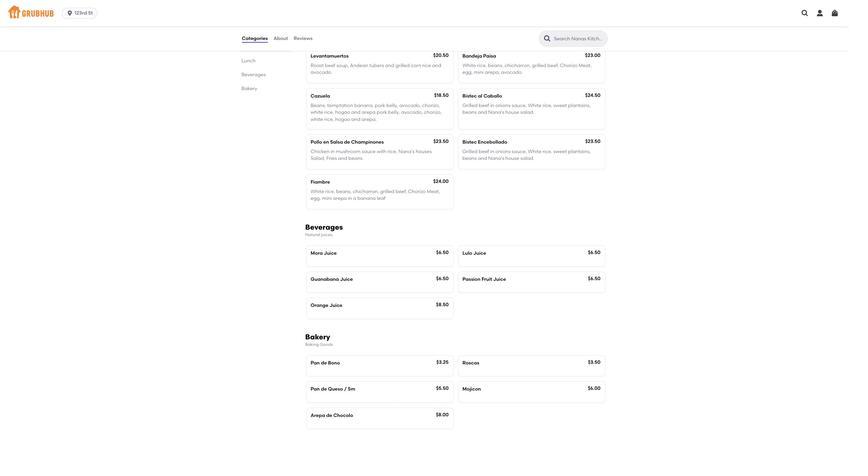 Task type: vqa. For each thing, say whether or not it's contained in the screenshot.


Task type: describe. For each thing, give the bounding box(es) containing it.
avocado. inside white rice, beans, chicharron, grilled beef, chorizo meat, egg, mini arepa, avocado.
[[501, 70, 523, 75]]

rice, inside native potatoes soup, rice, avocado, banana.
[[514, 13, 524, 19]]

potatoes
[[479, 13, 499, 19]]

and left "arepa."
[[351, 116, 361, 122]]

123rd
[[75, 10, 87, 16]]

$23.50 for chicken in mushroom sauce with rice, nana's houses salad, fries and beans
[[433, 139, 449, 144]]

reviews
[[294, 36, 313, 41]]

st
[[88, 10, 93, 16]]

native
[[463, 13, 478, 19]]

in inside chicken in mushroom sauce with rice, nana's houses salad, fries and beans
[[331, 149, 335, 155]]

arepa,
[[485, 70, 500, 75]]

beans, temptation banana, pork belly, avocado, chorizo, white rice, hogao and arepa pork belly, avocado, chorizo, white rice, hogao and arepa.
[[311, 103, 442, 122]]

champinones
[[351, 139, 384, 145]]

arepa de chocolo
[[311, 413, 353, 419]]

beef for bistec encebollado
[[479, 149, 489, 155]]

0 vertical spatial belly,
[[386, 103, 398, 108]]

nana's inside chicken in mushroom sauce with rice, nana's houses salad, fries and beans
[[398, 149, 415, 155]]

juice right "fruit"
[[493, 277, 506, 282]]

beans,
[[311, 103, 326, 108]]

guanabana
[[311, 277, 339, 282]]

1 vertical spatial pork
[[377, 110, 387, 115]]

banana.
[[463, 20, 482, 26]]

arepa
[[311, 413, 325, 419]]

rice, inside the white rice, beans, chicharron, grilled beef, chorizo meat, egg, mini arepa in a banana leaf
[[325, 189, 335, 195]]

beans, for arepa
[[336, 189, 352, 195]]

banana,
[[354, 103, 374, 108]]

in down encebollado at the top right of the page
[[490, 149, 494, 155]]

grilled for white rice, beans, chicharron, grilled beef, chorizo meat, egg, mini arepa in a banana leaf
[[380, 189, 394, 195]]

$6.50 for passion fruit juice
[[588, 276, 600, 282]]

white rice, beans, chicharron, grilled beef, chorizo meat, egg, mini arepa in a banana leaf
[[311, 189, 440, 201]]

beans inside chicken in mushroom sauce with rice, nana's houses salad, fries and beans
[[348, 156, 363, 161]]

bakery for bakery
[[242, 86, 257, 91]]

avocado, inside native potatoes soup, rice, avocado, banana.
[[525, 13, 547, 19]]

en
[[323, 139, 329, 145]]

categories button
[[242, 26, 268, 51]]

main navigation navigation
[[0, 0, 849, 26]]

house for bistec encebollado
[[505, 156, 519, 161]]

levantamuertos
[[311, 53, 349, 59]]

white rice, beans, chicharron, grilled beef, chorizo meat, egg, mini arepa, avocado.
[[463, 63, 592, 75]]

beverages for beverages
[[242, 72, 266, 78]]

passion
[[463, 277, 481, 282]]

grilled for bistec al caballo
[[463, 103, 478, 108]]

salad,
[[311, 156, 325, 161]]

$6.50 for guanabana juice
[[436, 276, 449, 282]]

white inside the white rice, beans, chicharron, grilled beef, chorizo meat, egg, mini arepa in a banana leaf
[[311, 189, 324, 195]]

soup, for rice,
[[501, 13, 513, 19]]

beef, for $24.00
[[396, 189, 407, 195]]

1 vertical spatial belly,
[[388, 110, 400, 115]]

bandeja
[[463, 53, 482, 59]]

bakery baking goods
[[305, 333, 333, 347]]

categories
[[242, 36, 268, 41]]

bono
[[328, 360, 340, 366]]

chicken in mushroom sauce with rice, nana's houses salad, fries and beans
[[311, 149, 432, 161]]

grilled beef in onions sauce, white rice, sweet plantains, beans and nana's house salad. for bistec al caballo
[[463, 103, 591, 115]]

2 vertical spatial avocado,
[[401, 110, 423, 115]]

natural
[[305, 232, 320, 237]]

sauce
[[362, 149, 376, 155]]

roast
[[311, 63, 324, 68]]

$24.50
[[585, 92, 600, 98]]

cazuela
[[311, 93, 330, 99]]

sauce, for bistec encebollado
[[512, 149, 527, 155]]

mini for arepa,
[[474, 70, 484, 75]]

$3.50
[[588, 360, 600, 365]]

de for bono
[[321, 360, 327, 366]]

$18.50
[[434, 92, 449, 98]]

pollo
[[311, 139, 322, 145]]

$20.50
[[433, 52, 449, 58]]

$5.50
[[436, 386, 449, 392]]

beef for levantamuertos
[[325, 63, 335, 68]]

sweet for $24.50
[[554, 103, 567, 108]]

mini for arepa
[[322, 196, 332, 201]]

bakery for bakery baking goods
[[305, 333, 330, 341]]

bandeja paisa
[[463, 53, 496, 59]]

corn
[[411, 63, 421, 68]]

pan for pan de bono
[[311, 360, 320, 366]]

house for bistec al caballo
[[505, 110, 519, 115]]

123rd st
[[75, 10, 93, 16]]

sweet for $23.50
[[554, 149, 567, 155]]

de up mushroom
[[344, 139, 350, 145]]

leaf
[[377, 196, 386, 201]]

$6.50 for lulo juice
[[588, 250, 600, 256]]

ajiaco image
[[554, 0, 605, 43]]

in inside the white rice, beans, chicharron, grilled beef, chorizo meat, egg, mini arepa in a banana leaf
[[348, 196, 352, 201]]

pan for pan de queso / sm
[[311, 387, 320, 392]]

mushroom
[[336, 149, 361, 155]]

beef, for $23.00
[[547, 63, 559, 68]]

2 svg image from the left
[[831, 9, 839, 17]]

rice
[[422, 63, 431, 68]]

baking
[[305, 342, 319, 347]]

temptation
[[327, 103, 353, 108]]

guanabana juice
[[311, 277, 353, 282]]

pan de queso / sm
[[311, 387, 355, 392]]

svg image inside 123rd st button
[[66, 10, 73, 17]]

onions for bistec encebollado
[[495, 149, 511, 155]]

tubers
[[369, 63, 384, 68]]

and down bistec al caballo
[[478, 110, 487, 115]]

fruit
[[482, 277, 492, 282]]

nana's for $18.50
[[488, 110, 504, 115]]

native potatoes soup, rice, avocado, banana. button
[[458, 0, 605, 43]]

beverages natural juices.
[[305, 223, 343, 237]]

salad. for bistec al caballo
[[520, 110, 534, 115]]

beef for bistec al caballo
[[479, 103, 489, 108]]

arepa inside beans, temptation banana, pork belly, avocado, chorizo, white rice, hogao and arepa pork belly, avocado, chorizo, white rice, hogao and arepa.
[[362, 110, 376, 115]]

andean
[[350, 63, 368, 68]]

de for queso
[[321, 387, 327, 392]]

$8.00
[[436, 412, 449, 418]]

with
[[377, 149, 386, 155]]

0 vertical spatial chorizo,
[[422, 103, 440, 108]]

white inside white rice, beans, chicharron, grilled beef, chorizo meat, egg, mini arepa, avocado.
[[463, 63, 476, 68]]

$8.50
[[436, 302, 449, 308]]

lulo
[[463, 250, 472, 256]]

salad. for bistec encebollado
[[520, 156, 534, 161]]

juice for orange juice
[[330, 303, 342, 309]]

juices.
[[321, 232, 333, 237]]

chocolo
[[333, 413, 353, 419]]

and down the bistec encebollado on the right of page
[[478, 156, 487, 161]]

pollo en salsa de champinones
[[311, 139, 384, 145]]

egg, for white rice, beans, chicharron, grilled beef, chorizo meat, egg, mini arepa, avocado.
[[463, 70, 473, 75]]

goods
[[320, 342, 333, 347]]

lulo juice
[[463, 250, 486, 256]]

fries
[[326, 156, 337, 161]]

0 vertical spatial pork
[[375, 103, 385, 108]]

banana
[[357, 196, 376, 201]]

1 vertical spatial avocado,
[[399, 103, 421, 108]]

encebollado
[[478, 139, 507, 145]]

mora
[[311, 250, 323, 256]]

chicken
[[311, 149, 330, 155]]

caballo
[[484, 93, 502, 99]]

in down the "caballo"
[[490, 103, 494, 108]]



Task type: locate. For each thing, give the bounding box(es) containing it.
2 white from the top
[[311, 116, 323, 122]]

0 vertical spatial beverages
[[242, 72, 266, 78]]

1 vertical spatial house
[[505, 156, 519, 161]]

1 horizontal spatial chicharron,
[[505, 63, 531, 68]]

de right the arepa
[[326, 413, 332, 419]]

2 vertical spatial nana's
[[488, 156, 504, 161]]

0 horizontal spatial arepa
[[333, 196, 347, 201]]

rice, inside chicken in mushroom sauce with rice, nana's houses salad, fries and beans
[[388, 149, 397, 155]]

0 vertical spatial mini
[[474, 70, 484, 75]]

avocado.
[[311, 70, 332, 75], [501, 70, 523, 75]]

arepa inside the white rice, beans, chicharron, grilled beef, chorizo meat, egg, mini arepa in a banana leaf
[[333, 196, 347, 201]]

beverages
[[242, 72, 266, 78], [305, 223, 343, 231]]

avocado. right arepa, at the right top of page
[[501, 70, 523, 75]]

nana's left houses
[[398, 149, 415, 155]]

bakery up baking at the bottom left
[[305, 333, 330, 341]]

1 horizontal spatial svg image
[[831, 9, 839, 17]]

1 sweet from the top
[[554, 103, 567, 108]]

grilled down search icon
[[532, 63, 546, 68]]

beans, for arepa,
[[488, 63, 504, 68]]

0 vertical spatial pan
[[311, 360, 320, 366]]

1 vertical spatial salad.
[[520, 156, 534, 161]]

salsa
[[330, 139, 343, 145]]

2 bistec from the top
[[463, 139, 477, 145]]

0 vertical spatial chicharron,
[[505, 63, 531, 68]]

about
[[274, 36, 288, 41]]

1 horizontal spatial arepa
[[362, 110, 376, 115]]

soup, inside roast beef soup, andean tubers and grilled corn rice and avocado.
[[336, 63, 349, 68]]

0 horizontal spatial mini
[[322, 196, 332, 201]]

1 vertical spatial bakery
[[305, 333, 330, 341]]

and down banana,
[[351, 110, 361, 115]]

Search Nanas Kitchen New York search field
[[553, 36, 605, 42]]

grilled
[[395, 63, 410, 68], [532, 63, 546, 68], [380, 189, 394, 195]]

1 horizontal spatial svg image
[[816, 9, 824, 17]]

plantains, for $24.50
[[568, 103, 591, 108]]

2 hogao from the top
[[335, 116, 350, 122]]

arepa.
[[362, 116, 377, 122]]

0 horizontal spatial meat,
[[427, 189, 440, 195]]

grilled inside white rice, beans, chicharron, grilled beef, chorizo meat, egg, mini arepa, avocado.
[[532, 63, 546, 68]]

juice right mora
[[324, 250, 337, 256]]

avocado. inside roast beef soup, andean tubers and grilled corn rice and avocado.
[[311, 70, 332, 75]]

2 horizontal spatial grilled
[[532, 63, 546, 68]]

mini inside white rice, beans, chicharron, grilled beef, chorizo meat, egg, mini arepa, avocado.
[[474, 70, 484, 75]]

1 vertical spatial beef,
[[396, 189, 407, 195]]

pan left bono
[[311, 360, 320, 366]]

$23.00
[[585, 52, 600, 58]]

2 grilled from the top
[[463, 149, 478, 155]]

beef
[[325, 63, 335, 68], [479, 103, 489, 108], [479, 149, 489, 155]]

beans, inside white rice, beans, chicharron, grilled beef, chorizo meat, egg, mini arepa, avocado.
[[488, 63, 504, 68]]

0 vertical spatial egg,
[[463, 70, 473, 75]]

bistec for bistec encebollado
[[463, 139, 477, 145]]

grilled down bistec al caballo
[[463, 103, 478, 108]]

0 horizontal spatial grilled
[[380, 189, 394, 195]]

2 grilled beef in onions sauce, white rice, sweet plantains, beans and nana's house salad. from the top
[[463, 149, 591, 161]]

chorizo for $23.00
[[560, 63, 578, 68]]

and
[[385, 63, 394, 68], [432, 63, 441, 68], [351, 110, 361, 115], [478, 110, 487, 115], [351, 116, 361, 122], [338, 156, 347, 161], [478, 156, 487, 161]]

0 vertical spatial plantains,
[[568, 103, 591, 108]]

0 vertical spatial beans,
[[488, 63, 504, 68]]

nana's for $23.50
[[488, 156, 504, 161]]

de left bono
[[321, 360, 327, 366]]

1 vertical spatial white
[[311, 116, 323, 122]]

2 sauce, from the top
[[512, 149, 527, 155]]

0 vertical spatial beef
[[325, 63, 335, 68]]

native potatoes soup, rice, avocado, banana.
[[463, 13, 547, 26]]

paisa
[[483, 53, 496, 59]]

nana's down the "caballo"
[[488, 110, 504, 115]]

onions down encebollado at the top right of the page
[[495, 149, 511, 155]]

rice, inside white rice, beans, chicharron, grilled beef, chorizo meat, egg, mini arepa, avocado.
[[477, 63, 487, 68]]

mini left arepa, at the right top of page
[[474, 70, 484, 75]]

0 vertical spatial sweet
[[554, 103, 567, 108]]

chorizo
[[560, 63, 578, 68], [408, 189, 426, 195]]

de for chocolo
[[326, 413, 332, 419]]

1 horizontal spatial mini
[[474, 70, 484, 75]]

roscas
[[463, 360, 479, 366]]

0 vertical spatial grilled
[[463, 103, 478, 108]]

2 sweet from the top
[[554, 149, 567, 155]]

onions down the "caballo"
[[495, 103, 511, 108]]

1 vertical spatial pan
[[311, 387, 320, 392]]

svg image
[[801, 9, 809, 17], [831, 9, 839, 17]]

grilled for bistec encebollado
[[463, 149, 478, 155]]

1 onions from the top
[[495, 103, 511, 108]]

soup, right potatoes
[[501, 13, 513, 19]]

2 vertical spatial beef
[[479, 149, 489, 155]]

al
[[478, 93, 482, 99]]

soup, inside native potatoes soup, rice, avocado, banana.
[[501, 13, 513, 19]]

1 vertical spatial mini
[[322, 196, 332, 201]]

and down mushroom
[[338, 156, 347, 161]]

egg, down bandeja
[[463, 70, 473, 75]]

0 vertical spatial chorizo
[[560, 63, 578, 68]]

1 hogao from the top
[[335, 110, 350, 115]]

0 vertical spatial onions
[[495, 103, 511, 108]]

juice right 'lulo'
[[473, 250, 486, 256]]

queso
[[328, 387, 343, 392]]

0 horizontal spatial beef,
[[396, 189, 407, 195]]

1 vertical spatial beef
[[479, 103, 489, 108]]

0 horizontal spatial bakery
[[242, 86, 257, 91]]

in left a
[[348, 196, 352, 201]]

0 horizontal spatial soup,
[[336, 63, 349, 68]]

passion fruit juice
[[463, 277, 506, 282]]

0 horizontal spatial avocado.
[[311, 70, 332, 75]]

1 vertical spatial nana's
[[398, 149, 415, 155]]

1 horizontal spatial beef,
[[547, 63, 559, 68]]

0 vertical spatial beef,
[[547, 63, 559, 68]]

1 vertical spatial hogao
[[335, 116, 350, 122]]

1 vertical spatial egg,
[[311, 196, 321, 201]]

meat,
[[579, 63, 592, 68], [427, 189, 440, 195]]

and right rice
[[432, 63, 441, 68]]

1 horizontal spatial bakery
[[305, 333, 330, 341]]

0 vertical spatial sauce,
[[512, 103, 527, 108]]

white
[[463, 63, 476, 68], [528, 103, 541, 108], [528, 149, 541, 155], [311, 189, 324, 195]]

juice for mora juice
[[324, 250, 337, 256]]

beans,
[[488, 63, 504, 68], [336, 189, 352, 195]]

0 horizontal spatial svg image
[[66, 10, 73, 17]]

meat, for white rice, beans, chicharron, grilled beef, chorizo meat, egg, mini arepa in a banana leaf
[[427, 189, 440, 195]]

meat, for white rice, beans, chicharron, grilled beef, chorizo meat, egg, mini arepa, avocado.
[[579, 63, 592, 68]]

sweet
[[554, 103, 567, 108], [554, 149, 567, 155]]

0 vertical spatial avocado,
[[525, 13, 547, 19]]

beef inside roast beef soup, andean tubers and grilled corn rice and avocado.
[[325, 63, 335, 68]]

orange juice
[[311, 303, 342, 309]]

mini
[[474, 70, 484, 75], [322, 196, 332, 201]]

beef, inside white rice, beans, chicharron, grilled beef, chorizo meat, egg, mini arepa, avocado.
[[547, 63, 559, 68]]

beans down the bistec encebollado on the right of page
[[463, 156, 477, 161]]

chorizo for $24.00
[[408, 189, 426, 195]]

beverages for beverages natural juices.
[[305, 223, 343, 231]]

bistec for bistec al caballo
[[463, 93, 477, 99]]

1 vertical spatial grilled
[[463, 149, 478, 155]]

egg, down fiambre
[[311, 196, 321, 201]]

and inside chicken in mushroom sauce with rice, nana's houses salad, fries and beans
[[338, 156, 347, 161]]

0 vertical spatial bakery
[[242, 86, 257, 91]]

grilled
[[463, 103, 478, 108], [463, 149, 478, 155]]

0 horizontal spatial egg,
[[311, 196, 321, 201]]

mojicon
[[463, 387, 481, 392]]

avocado. down roast
[[311, 70, 332, 75]]

pork
[[375, 103, 385, 108], [377, 110, 387, 115]]

1 avocado. from the left
[[311, 70, 332, 75]]

pan de bono
[[311, 360, 340, 366]]

grilled inside the white rice, beans, chicharron, grilled beef, chorizo meat, egg, mini arepa in a banana leaf
[[380, 189, 394, 195]]

nana's down encebollado at the top right of the page
[[488, 156, 504, 161]]

1 horizontal spatial meat,
[[579, 63, 592, 68]]

0 vertical spatial bistec
[[463, 93, 477, 99]]

1 vertical spatial onions
[[495, 149, 511, 155]]

pork right banana,
[[375, 103, 385, 108]]

belly,
[[386, 103, 398, 108], [388, 110, 400, 115]]

0 vertical spatial hogao
[[335, 110, 350, 115]]

1 vertical spatial chorizo
[[408, 189, 426, 195]]

beef down the bistec encebollado on the right of page
[[479, 149, 489, 155]]

mora juice
[[311, 250, 337, 256]]

$6.00
[[588, 386, 600, 392]]

beans for nana's
[[463, 156, 477, 161]]

2 avocado. from the left
[[501, 70, 523, 75]]

egg, inside white rice, beans, chicharron, grilled beef, chorizo meat, egg, mini arepa, avocado.
[[463, 70, 473, 75]]

1 house from the top
[[505, 110, 519, 115]]

1 vertical spatial plantains,
[[568, 149, 591, 155]]

and right tubers
[[385, 63, 394, 68]]

1 vertical spatial beverages
[[305, 223, 343, 231]]

1 horizontal spatial egg,
[[463, 70, 473, 75]]

1 grilled beef in onions sauce, white rice, sweet plantains, beans and nana's house salad. from the top
[[463, 103, 591, 115]]

0 vertical spatial salad.
[[520, 110, 534, 115]]

bakery
[[242, 86, 257, 91], [305, 333, 330, 341]]

soup, down the levantamuertos
[[336, 63, 349, 68]]

0 horizontal spatial beans,
[[336, 189, 352, 195]]

soup, for andean
[[336, 63, 349, 68]]

de left "queso"
[[321, 387, 327, 392]]

1 vertical spatial arepa
[[333, 196, 347, 201]]

chicharron, for avocado.
[[505, 63, 531, 68]]

1 vertical spatial grilled beef in onions sauce, white rice, sweet plantains, beans and nana's house salad.
[[463, 149, 591, 161]]

bistec left al in the right of the page
[[463, 93, 477, 99]]

juice for guanabana juice
[[340, 277, 353, 282]]

beverages up juices.
[[305, 223, 343, 231]]

2 plantains, from the top
[[568, 149, 591, 155]]

0 vertical spatial meat,
[[579, 63, 592, 68]]

$3.25
[[436, 360, 449, 365]]

pan
[[311, 360, 320, 366], [311, 387, 320, 392]]

soup,
[[501, 13, 513, 19], [336, 63, 349, 68]]

meat, inside the white rice, beans, chicharron, grilled beef, chorizo meat, egg, mini arepa in a banana leaf
[[427, 189, 440, 195]]

1 horizontal spatial avocado.
[[501, 70, 523, 75]]

beans, inside the white rice, beans, chicharron, grilled beef, chorizo meat, egg, mini arepa in a banana leaf
[[336, 189, 352, 195]]

roast beef soup, andean tubers and grilled corn rice and avocado.
[[311, 63, 441, 75]]

onions
[[495, 103, 511, 108], [495, 149, 511, 155]]

0 horizontal spatial $23.50
[[433, 139, 449, 144]]

0 horizontal spatial svg image
[[801, 9, 809, 17]]

houses
[[416, 149, 432, 155]]

pan left "queso"
[[311, 387, 320, 392]]

a
[[353, 196, 356, 201]]

/
[[344, 387, 347, 392]]

chicharron, inside white rice, beans, chicharron, grilled beef, chorizo meat, egg, mini arepa, avocado.
[[505, 63, 531, 68]]

1 horizontal spatial chorizo
[[560, 63, 578, 68]]

0 vertical spatial white
[[311, 110, 323, 115]]

$23.50 for grilled beef in onions sauce, white rice, sweet plantains, beans and nana's house salad.
[[585, 139, 600, 144]]

orange
[[311, 303, 328, 309]]

1 vertical spatial chorizo,
[[424, 110, 442, 115]]

chicharron, inside the white rice, beans, chicharron, grilled beef, chorizo meat, egg, mini arepa in a banana leaf
[[353, 189, 379, 195]]

juice right orange
[[330, 303, 342, 309]]

1 salad. from the top
[[520, 110, 534, 115]]

chicharron,
[[505, 63, 531, 68], [353, 189, 379, 195]]

plantains, for $23.50
[[568, 149, 591, 155]]

1 $23.50 from the left
[[433, 139, 449, 144]]

bakery inside bakery baking goods
[[305, 333, 330, 341]]

1 horizontal spatial beverages
[[305, 223, 343, 231]]

$6.50 for mora juice
[[436, 250, 449, 256]]

2 salad. from the top
[[520, 156, 534, 161]]

about button
[[273, 26, 288, 51]]

mini down fiambre
[[322, 196, 332, 201]]

de
[[344, 139, 350, 145], [321, 360, 327, 366], [321, 387, 327, 392], [326, 413, 332, 419]]

0 vertical spatial arepa
[[362, 110, 376, 115]]

0 vertical spatial soup,
[[501, 13, 513, 19]]

juice right 'guanabana'
[[340, 277, 353, 282]]

0 vertical spatial nana's
[[488, 110, 504, 115]]

2 pan from the top
[[311, 387, 320, 392]]

2 onions from the top
[[495, 149, 511, 155]]

1 bistec from the top
[[463, 93, 477, 99]]

1 horizontal spatial soup,
[[501, 13, 513, 19]]

meat, down the $24.00
[[427, 189, 440, 195]]

white
[[311, 110, 323, 115], [311, 116, 323, 122]]

fiambre
[[311, 179, 330, 185]]

grilled down the bistec encebollado on the right of page
[[463, 149, 478, 155]]

chorizo inside the white rice, beans, chicharron, grilled beef, chorizo meat, egg, mini arepa in a banana leaf
[[408, 189, 426, 195]]

pork up "arepa."
[[377, 110, 387, 115]]

0 horizontal spatial chicharron,
[[353, 189, 379, 195]]

onions for bistec al caballo
[[495, 103, 511, 108]]

beef, inside the white rice, beans, chicharron, grilled beef, chorizo meat, egg, mini arepa in a banana leaf
[[396, 189, 407, 195]]

1 plantains, from the top
[[568, 103, 591, 108]]

0 vertical spatial grilled beef in onions sauce, white rice, sweet plantains, beans and nana's house salad.
[[463, 103, 591, 115]]

1 vertical spatial bistec
[[463, 139, 477, 145]]

arepa up "arepa."
[[362, 110, 376, 115]]

1 vertical spatial meat,
[[427, 189, 440, 195]]

chorizo,
[[422, 103, 440, 108], [424, 110, 442, 115]]

svg image
[[816, 9, 824, 17], [66, 10, 73, 17]]

beans
[[463, 110, 477, 115], [348, 156, 363, 161], [463, 156, 477, 161]]

grilled inside roast beef soup, andean tubers and grilled corn rice and avocado.
[[395, 63, 410, 68]]

beans down bistec al caballo
[[463, 110, 477, 115]]

meat, down the $23.00
[[579, 63, 592, 68]]

lunch
[[242, 58, 256, 64]]

reviews button
[[293, 26, 313, 51]]

1 sauce, from the top
[[512, 103, 527, 108]]

bistec
[[463, 93, 477, 99], [463, 139, 477, 145]]

0 vertical spatial house
[[505, 110, 519, 115]]

1 pan from the top
[[311, 360, 320, 366]]

1 horizontal spatial beans,
[[488, 63, 504, 68]]

juice
[[324, 250, 337, 256], [473, 250, 486, 256], [340, 277, 353, 282], [493, 277, 506, 282], [330, 303, 342, 309]]

grilled up leaf
[[380, 189, 394, 195]]

arepa left a
[[333, 196, 347, 201]]

sauce, for bistec al caballo
[[512, 103, 527, 108]]

grilled left corn
[[395, 63, 410, 68]]

bakery down lunch
[[242, 86, 257, 91]]

2 house from the top
[[505, 156, 519, 161]]

1 vertical spatial sauce,
[[512, 149, 527, 155]]

1 grilled from the top
[[463, 103, 478, 108]]

beverages down lunch
[[242, 72, 266, 78]]

meat, inside white rice, beans, chicharron, grilled beef, chorizo meat, egg, mini arepa, avocado.
[[579, 63, 592, 68]]

123rd st button
[[62, 8, 100, 19]]

0 horizontal spatial chorizo
[[408, 189, 426, 195]]

1 horizontal spatial $23.50
[[585, 139, 600, 144]]

bistec al caballo
[[463, 93, 502, 99]]

beans down mushroom
[[348, 156, 363, 161]]

1 white from the top
[[311, 110, 323, 115]]

mini inside the white rice, beans, chicharron, grilled beef, chorizo meat, egg, mini arepa in a banana leaf
[[322, 196, 332, 201]]

search icon image
[[543, 35, 551, 43]]

1 horizontal spatial grilled
[[395, 63, 410, 68]]

1 svg image from the left
[[801, 9, 809, 17]]

1 vertical spatial soup,
[[336, 63, 349, 68]]

juice for lulo juice
[[473, 250, 486, 256]]

egg, inside the white rice, beans, chicharron, grilled beef, chorizo meat, egg, mini arepa in a banana leaf
[[311, 196, 321, 201]]

chorizo inside white rice, beans, chicharron, grilled beef, chorizo meat, egg, mini arepa, avocado.
[[560, 63, 578, 68]]

in
[[490, 103, 494, 108], [331, 149, 335, 155], [490, 149, 494, 155], [348, 196, 352, 201]]

bistec encebollado
[[463, 139, 507, 145]]

beans for chorizo,
[[463, 110, 477, 115]]

bistec left encebollado at the top right of the page
[[463, 139, 477, 145]]

1 vertical spatial sweet
[[554, 149, 567, 155]]

in up the 'fries'
[[331, 149, 335, 155]]

0 horizontal spatial beverages
[[242, 72, 266, 78]]

sauce,
[[512, 103, 527, 108], [512, 149, 527, 155]]

1 vertical spatial chicharron,
[[353, 189, 379, 195]]

sm
[[348, 387, 355, 392]]

1 vertical spatial beans,
[[336, 189, 352, 195]]

grilled beef in onions sauce, white rice, sweet plantains, beans and nana's house salad.
[[463, 103, 591, 115], [463, 149, 591, 161]]

chicharron, for in
[[353, 189, 379, 195]]

egg, for white rice, beans, chicharron, grilled beef, chorizo meat, egg, mini arepa in a banana leaf
[[311, 196, 321, 201]]

grilled beef in onions sauce, white rice, sweet plantains, beans and nana's house salad. for bistec encebollado
[[463, 149, 591, 161]]

beef down bistec al caballo
[[479, 103, 489, 108]]

2 $23.50 from the left
[[585, 139, 600, 144]]

grilled for white rice, beans, chicharron, grilled beef, chorizo meat, egg, mini arepa, avocado.
[[532, 63, 546, 68]]

$24.00
[[433, 179, 449, 184]]

beef down the levantamuertos
[[325, 63, 335, 68]]



